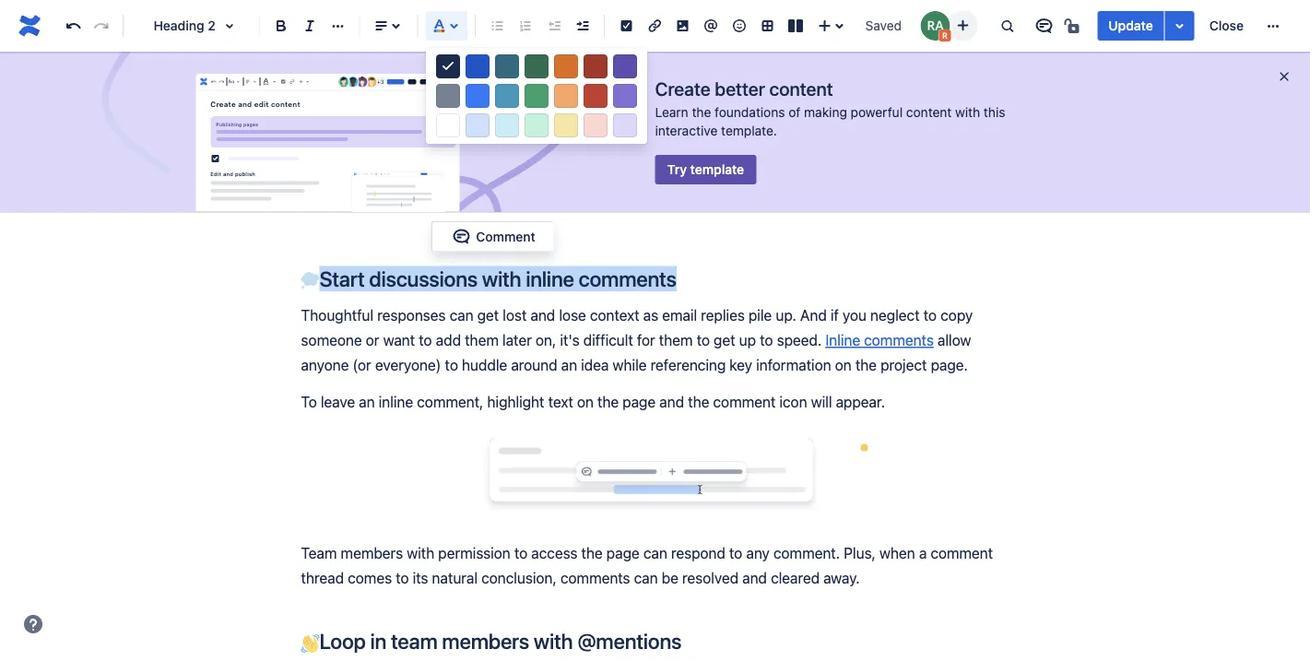 Task type: locate. For each thing, give the bounding box(es) containing it.
1 vertical spatial comments
[[864, 331, 934, 349]]

close button
[[1198, 11, 1255, 41]]

on down inline
[[835, 357, 852, 374]]

when
[[880, 544, 915, 561]]

Purple radio
[[613, 84, 637, 108]]

1 horizontal spatial on
[[835, 357, 852, 374]]

create and edit content
[[210, 100, 300, 108]]

its
[[413, 569, 428, 587]]

(or
[[353, 357, 371, 374]]

respond
[[671, 544, 726, 561]]

replies
[[701, 306, 745, 324]]

2 chevron down image from the left
[[271, 74, 279, 89]]

0 vertical spatial comment
[[713, 393, 776, 410]]

option group down bold green radio
[[426, 81, 647, 111]]

content down link image on the top left of the page
[[271, 100, 300, 108]]

1 vertical spatial members
[[442, 629, 529, 654]]

template.
[[721, 123, 777, 138]]

1 horizontal spatial create
[[655, 77, 711, 99]]

create up publishing
[[210, 100, 236, 108]]

them down email
[[659, 331, 693, 349]]

inline for comment,
[[379, 393, 413, 410]]

create up learn
[[655, 77, 711, 99]]

page right "access"
[[607, 544, 640, 561]]

2
[[208, 18, 216, 33]]

1 vertical spatial an
[[359, 393, 375, 410]]

0 vertical spatial an
[[561, 357, 577, 374]]

the inside team members with permission to access the page can respond to any comment. plus, when a comment thread comes to its natural conclusion, comments can be resolved and cleared away.
[[581, 544, 603, 561]]

to down add
[[445, 357, 458, 374]]

speed.
[[777, 331, 822, 349]]

with
[[955, 105, 980, 120], [482, 266, 521, 291], [407, 544, 434, 561], [534, 629, 573, 654]]

option group up green option
[[426, 52, 647, 81]]

chevron down image left link image on the top left of the page
[[271, 74, 279, 89]]

0 horizontal spatial an
[[359, 393, 375, 410]]

and
[[238, 100, 252, 108], [223, 170, 233, 176], [531, 306, 555, 324], [660, 393, 684, 410], [742, 569, 767, 587]]

comments
[[579, 266, 677, 291], [864, 331, 934, 349], [561, 569, 630, 587]]

create for and
[[210, 100, 236, 108]]

members down natural
[[442, 629, 529, 654]]

comment down key
[[713, 393, 776, 410]]

Green radio
[[525, 84, 549, 108]]

making
[[804, 105, 847, 120]]

0 vertical spatial inline
[[526, 266, 574, 291]]

to left its
[[396, 569, 409, 587]]

inline down everyone)
[[379, 393, 413, 410]]

create inside create better content learn the foundations of making powerful content with this interactive template.
[[655, 77, 711, 99]]

numbered list ⌘⇧7 image
[[515, 15, 537, 37]]

content right powerful
[[906, 105, 952, 120]]

2 vertical spatial comments
[[561, 569, 630, 587]]

create for better
[[655, 77, 711, 99]]

of
[[789, 105, 801, 120]]

White radio
[[436, 113, 460, 137]]

team
[[391, 629, 438, 654]]

chevron down image for align left image at left top
[[251, 74, 259, 89]]

0 horizontal spatial create
[[210, 100, 236, 108]]

1 them from the left
[[465, 331, 499, 349]]

lost
[[503, 306, 527, 324]]

0 vertical spatial page
[[623, 393, 656, 410]]

1 vertical spatial comment
[[931, 544, 993, 561]]

0 horizontal spatial members
[[341, 544, 403, 561]]

and down any
[[742, 569, 767, 587]]

inline comments
[[826, 331, 934, 349]]

1 horizontal spatial comment
[[931, 544, 993, 561]]

to left add
[[419, 331, 432, 349]]

:wave: image
[[301, 634, 320, 653], [301, 634, 320, 653]]

Blue radio
[[466, 84, 490, 108]]

with up the "lost"
[[482, 266, 521, 291]]

link image
[[288, 74, 296, 89]]

chevron down image
[[251, 74, 259, 89], [271, 74, 279, 89], [304, 74, 312, 89]]

page down 'while' on the left bottom of page
[[623, 393, 656, 410]]

0 vertical spatial members
[[341, 544, 403, 561]]

comment right a
[[931, 544, 993, 561]]

Subtle purple radio
[[613, 113, 637, 137]]

plus,
[[844, 544, 876, 561]]

0 vertical spatial can
[[450, 306, 474, 324]]

redo image
[[218, 74, 226, 89]]

publishing
[[216, 122, 242, 127]]

1 horizontal spatial members
[[442, 629, 529, 654]]

someone
[[301, 331, 362, 349]]

and up on,
[[531, 306, 555, 324]]

undo ⌘z image
[[62, 15, 84, 37]]

2 horizontal spatial chevron down image
[[304, 74, 312, 89]]

publish
[[235, 170, 255, 176]]

0 horizontal spatial them
[[465, 331, 499, 349]]

Teal radio
[[495, 84, 519, 108]]

1 horizontal spatial chevron down image
[[271, 74, 279, 89]]

with inside team members with permission to access the page can respond to any comment. plus, when a comment thread comes to its natural conclusion, comments can be resolved and cleared away.
[[407, 544, 434, 561]]

option group
[[426, 52, 647, 81], [426, 81, 647, 111], [426, 111, 647, 140]]

to right the up
[[760, 331, 773, 349]]

with left this
[[955, 105, 980, 120]]

0 horizontal spatial inline
[[379, 393, 413, 410]]

information
[[756, 357, 831, 374]]

powerful
[[851, 105, 903, 120]]

an right leave
[[359, 393, 375, 410]]

1 horizontal spatial checkbox image
[[279, 74, 287, 89]]

create
[[655, 77, 711, 99], [210, 100, 236, 108]]

foundations
[[715, 105, 785, 120]]

comment.
[[774, 544, 840, 561]]

comment inside team members with permission to access the page can respond to any comment. plus, when a comment thread comes to its natural conclusion, comments can be resolved and cleared away.
[[931, 544, 993, 561]]

indent tab image
[[571, 15, 594, 37]]

Yellow radio
[[554, 84, 578, 108]]

checkbox image left link image on the top left of the page
[[279, 74, 287, 89]]

content up "of"
[[770, 77, 833, 99]]

default image
[[437, 55, 459, 77]]

can up be
[[643, 544, 667, 561]]

0 horizontal spatial on
[[577, 393, 594, 410]]

start
[[320, 266, 365, 291]]

thoughtful
[[301, 306, 374, 324]]

permission
[[438, 544, 511, 561]]

with down conclusion,
[[534, 629, 573, 654]]

comment button
[[439, 225, 547, 248]]

2 them from the left
[[659, 331, 693, 349]]

add
[[436, 331, 461, 349]]

copy
[[941, 306, 973, 324]]

more image
[[1262, 15, 1284, 37]]

+3
[[377, 78, 384, 85]]

0 vertical spatial create
[[655, 77, 711, 99]]

an inside allow anyone (or everyone) to huddle around an idea while referencing key information on the project page.
[[561, 357, 577, 374]]

and
[[800, 306, 827, 324]]

want
[[383, 331, 415, 349]]

the down "referencing"
[[688, 393, 709, 410]]

1 vertical spatial get
[[714, 331, 735, 349]]

team members with permission to access the page can respond to any comment. plus, when a comment thread comes to its natural conclusion, comments can be resolved and cleared away.
[[301, 544, 997, 587]]

team
[[301, 544, 337, 561]]

the right "access"
[[581, 544, 603, 561]]

can up add
[[450, 306, 474, 324]]

redo ⌘⇧z image
[[90, 15, 112, 37]]

and inside team members with permission to access the page can respond to any comment. plus, when a comment thread comes to its natural conclusion, comments can be resolved and cleared away.
[[742, 569, 767, 587]]

comment image
[[450, 225, 472, 248]]

get
[[477, 306, 499, 324], [714, 331, 735, 349]]

1 vertical spatial checkbox image
[[208, 151, 222, 166]]

to up conclusion,
[[514, 544, 528, 561]]

edit
[[254, 100, 269, 108]]

checkbox image
[[279, 74, 287, 89], [208, 151, 222, 166]]

an
[[561, 357, 577, 374], [359, 393, 375, 410]]

an down it's
[[561, 357, 577, 374]]

@mentions
[[578, 629, 682, 654]]

comments down neglect
[[864, 331, 934, 349]]

difficult
[[583, 331, 633, 349]]

1 vertical spatial create
[[210, 100, 236, 108]]

with up its
[[407, 544, 434, 561]]

get left the up
[[714, 331, 735, 349]]

chevron down image left text color image
[[251, 74, 259, 89]]

checkbox image up edit
[[208, 151, 222, 166]]

get left the "lost"
[[477, 306, 499, 324]]

the
[[692, 105, 711, 120], [856, 357, 877, 374], [597, 393, 619, 410], [688, 393, 709, 410], [581, 544, 603, 561]]

1 vertical spatial page
[[607, 544, 640, 561]]

with inside create better content learn the foundations of making powerful content with this interactive template.
[[955, 105, 980, 120]]

align left image
[[370, 15, 392, 37]]

Bold green radio
[[525, 54, 549, 78]]

on right text
[[577, 393, 594, 410]]

can
[[450, 306, 474, 324], [643, 544, 667, 561], [634, 569, 658, 587]]

2 vertical spatial can
[[634, 569, 658, 587]]

0 vertical spatial comments
[[579, 266, 677, 291]]

find and replace image
[[996, 15, 1018, 37]]

can inside thoughtful responses can get lost and lose context as email replies pile up. and if you neglect to copy someone or want to add them later on, it's difficult for them to get up to speed.
[[450, 306, 474, 324]]

option group down green option
[[426, 111, 647, 140]]

bold ⌘b image
[[270, 15, 292, 37]]

comments up context
[[579, 266, 677, 291]]

up
[[739, 331, 756, 349]]

leave
[[321, 393, 355, 410]]

content
[[770, 77, 833, 99], [271, 100, 300, 108], [906, 105, 952, 120]]

no restrictions image
[[1063, 15, 1085, 37]]

plus image
[[297, 74, 305, 89]]

1 vertical spatial inline
[[379, 393, 413, 410]]

the down inline comments link
[[856, 357, 877, 374]]

and right edit
[[223, 170, 233, 176]]

members inside team members with permission to access the page can respond to any comment. plus, when a comment thread comes to its natural conclusion, comments can be resolved and cleared away.
[[341, 544, 403, 561]]

3 chevron down image from the left
[[304, 74, 312, 89]]

create better content learn the foundations of making powerful content with this interactive template.
[[655, 77, 1006, 138]]

Bold orange radio
[[554, 54, 578, 78]]

the inside create better content learn the foundations of making powerful content with this interactive template.
[[692, 105, 711, 120]]

the up interactive
[[692, 105, 711, 120]]

0 vertical spatial checkbox image
[[279, 74, 287, 89]]

icon
[[780, 393, 807, 410]]

italic ⌘i image
[[299, 15, 321, 37]]

confluence icon image
[[198, 77, 209, 87]]

0 horizontal spatial comment
[[713, 393, 776, 410]]

1 horizontal spatial inline
[[526, 266, 574, 291]]

invite to edit image
[[952, 14, 974, 36]]

thoughtful responses can get lost and lose context as email replies pile up. and if you neglect to copy someone or want to add them later on, it's difficult for them to get up to speed.
[[301, 306, 977, 349]]

around
[[511, 357, 558, 374]]

3 option group from the top
[[426, 111, 647, 140]]

in
[[370, 629, 387, 654]]

comments down "access"
[[561, 569, 630, 587]]

chevron down image right link image on the top left of the page
[[304, 74, 312, 89]]

to leave an inline comment, highlight text on the page and the comment icon will appear.
[[301, 393, 885, 410]]

confluence image
[[15, 11, 44, 41]]

0 vertical spatial get
[[477, 306, 499, 324]]

1 horizontal spatial them
[[659, 331, 693, 349]]

them up huddle
[[465, 331, 499, 349]]

:thought_balloon: image
[[301, 272, 320, 290], [301, 272, 320, 290]]

1 vertical spatial can
[[643, 544, 667, 561]]

page
[[623, 393, 656, 410], [607, 544, 640, 561]]

edit and publish
[[210, 170, 255, 176]]

adjust update settings image
[[1169, 15, 1191, 37]]

0 horizontal spatial chevron down image
[[251, 74, 259, 89]]

1 horizontal spatial an
[[561, 357, 577, 374]]

it's
[[560, 331, 580, 349]]

chevron down image for plus image on the top of page
[[304, 74, 312, 89]]

them
[[465, 331, 499, 349], [659, 331, 693, 349]]

page inside team members with permission to access the page can respond to any comment. plus, when a comment thread comes to its natural conclusion, comments can be resolved and cleared away.
[[607, 544, 640, 561]]

0 vertical spatial on
[[835, 357, 852, 374]]

loop in team members with @mentions
[[320, 629, 682, 654]]

can left be
[[634, 569, 658, 587]]

members up comes
[[341, 544, 403, 561]]

inline up lose
[[526, 266, 574, 291]]

or
[[366, 331, 379, 349]]

heading 2
[[153, 18, 216, 33]]

0 horizontal spatial get
[[477, 306, 499, 324]]

conclusion,
[[481, 569, 557, 587]]

1 chevron down image from the left
[[251, 74, 259, 89]]



Task type: describe. For each thing, give the bounding box(es) containing it.
emoji image
[[728, 15, 750, 37]]

inline
[[826, 331, 860, 349]]

update
[[1109, 18, 1153, 33]]

0 horizontal spatial checkbox image
[[208, 151, 222, 166]]

Bold blue radio
[[466, 54, 490, 78]]

2 option group from the top
[[426, 81, 647, 111]]

link image
[[644, 15, 666, 37]]

the down idea at the bottom left of the page
[[597, 393, 619, 410]]

while
[[613, 357, 647, 374]]

pages
[[243, 122, 258, 127]]

to left copy
[[924, 306, 937, 324]]

confluence image
[[15, 11, 44, 41]]

discussions
[[369, 266, 478, 291]]

on,
[[536, 331, 556, 349]]

to left any
[[729, 544, 743, 561]]

Subtle red radio
[[584, 113, 608, 137]]

will
[[811, 393, 832, 410]]

any
[[746, 544, 770, 561]]

Subtle green radio
[[525, 113, 549, 137]]

Subtle blue radio
[[466, 113, 490, 137]]

1 horizontal spatial get
[[714, 331, 735, 349]]

chevron down image for text color image
[[271, 74, 279, 89]]

everyone)
[[375, 357, 441, 374]]

Bold red radio
[[584, 54, 608, 78]]

edit
[[210, 170, 221, 176]]

lose
[[559, 306, 586, 324]]

responses
[[377, 306, 446, 324]]

align left image
[[244, 74, 252, 89]]

up.
[[776, 306, 797, 324]]

close
[[1210, 18, 1244, 33]]

email
[[662, 306, 697, 324]]

ruby anderson image
[[921, 11, 950, 41]]

as
[[643, 306, 658, 324]]

you
[[843, 306, 867, 324]]

pile
[[749, 306, 772, 324]]

if
[[831, 306, 839, 324]]

text style image
[[227, 74, 235, 89]]

and inside thoughtful responses can get lost and lose context as email replies pile up. and if you neglect to copy someone or want to add them later on, it's difficult for them to get up to speed.
[[531, 306, 555, 324]]

0 horizontal spatial content
[[271, 100, 300, 108]]

more formatting image
[[327, 15, 349, 37]]

key
[[730, 357, 752, 374]]

highlight
[[487, 393, 544, 410]]

Bold purple radio
[[613, 54, 637, 78]]

project
[[881, 357, 927, 374]]

1 vertical spatial on
[[577, 393, 594, 410]]

saved
[[865, 18, 902, 33]]

natural
[[432, 569, 478, 587]]

to inside allow anyone (or everyone) to huddle around an idea while referencing key information on the project page.
[[445, 357, 458, 374]]

Default radio
[[436, 54, 460, 78]]

referencing
[[651, 357, 726, 374]]

resolved
[[682, 569, 739, 587]]

this
[[984, 105, 1006, 120]]

heading
[[153, 18, 204, 33]]

bullet list ⌘⇧8 image
[[486, 15, 509, 37]]

the inside allow anyone (or everyone) to huddle around an idea while referencing key information on the project page.
[[856, 357, 877, 374]]

thread
[[301, 569, 344, 587]]

and left edit
[[238, 100, 252, 108]]

inline comments link
[[826, 331, 934, 349]]

loop
[[320, 629, 366, 654]]

layouts image
[[785, 15, 807, 37]]

outdent ⇧tab image
[[543, 15, 565, 37]]

undo image
[[210, 74, 218, 89]]

1 horizontal spatial content
[[770, 77, 833, 99]]

dismiss image
[[1277, 69, 1292, 84]]

template
[[690, 162, 744, 177]]

learn
[[655, 105, 689, 120]]

comes
[[348, 569, 392, 587]]

text color image
[[261, 74, 272, 89]]

comment
[[476, 229, 536, 244]]

table image
[[757, 15, 779, 37]]

later
[[502, 331, 532, 349]]

away.
[[824, 569, 860, 587]]

allow
[[938, 331, 971, 349]]

better
[[715, 77, 765, 99]]

to
[[301, 393, 317, 410]]

help image
[[22, 613, 44, 635]]

allow anyone (or everyone) to huddle around an idea while referencing key information on the project page.
[[301, 331, 975, 374]]

1 option group from the top
[[426, 52, 647, 81]]

Gray radio
[[436, 84, 460, 108]]

and down "referencing"
[[660, 393, 684, 410]]

context
[[590, 306, 640, 324]]

add image, video, or file image
[[672, 15, 694, 37]]

Red radio
[[584, 84, 608, 108]]

action item image
[[615, 15, 637, 37]]

idea
[[581, 357, 609, 374]]

chevron down image
[[234, 74, 242, 89]]

on inside allow anyone (or everyone) to huddle around an idea while referencing key information on the project page.
[[835, 357, 852, 374]]

a
[[919, 544, 927, 561]]

to up "referencing"
[[697, 331, 710, 349]]

cleared
[[771, 569, 820, 587]]

2 horizontal spatial content
[[906, 105, 952, 120]]

for
[[637, 331, 655, 349]]

appear.
[[836, 393, 885, 410]]

try
[[667, 162, 687, 177]]

Subtle teal radio
[[495, 113, 519, 137]]

start discussions with inline comments
[[320, 266, 677, 291]]

mention image
[[700, 15, 722, 37]]

comment icon image
[[1033, 15, 1055, 37]]

inline for comments
[[526, 266, 574, 291]]

be
[[662, 569, 679, 587]]

update button
[[1098, 11, 1164, 41]]

page.
[[931, 357, 968, 374]]

comments inside team members with permission to access the page can respond to any comment. plus, when a comment thread comes to its natural conclusion, comments can be resolved and cleared away.
[[561, 569, 630, 587]]

try template
[[667, 162, 744, 177]]

Bold teal radio
[[495, 54, 519, 78]]

neglect
[[870, 306, 920, 324]]

huddle
[[462, 357, 507, 374]]

heading 2 button
[[131, 6, 252, 46]]

interactive
[[655, 123, 718, 138]]

access
[[531, 544, 578, 561]]

Subtle yellow radio
[[554, 113, 578, 137]]

comment,
[[417, 393, 484, 410]]

publishing pages
[[216, 122, 258, 127]]



Task type: vqa. For each thing, say whether or not it's contained in the screenshot.
powerful
yes



